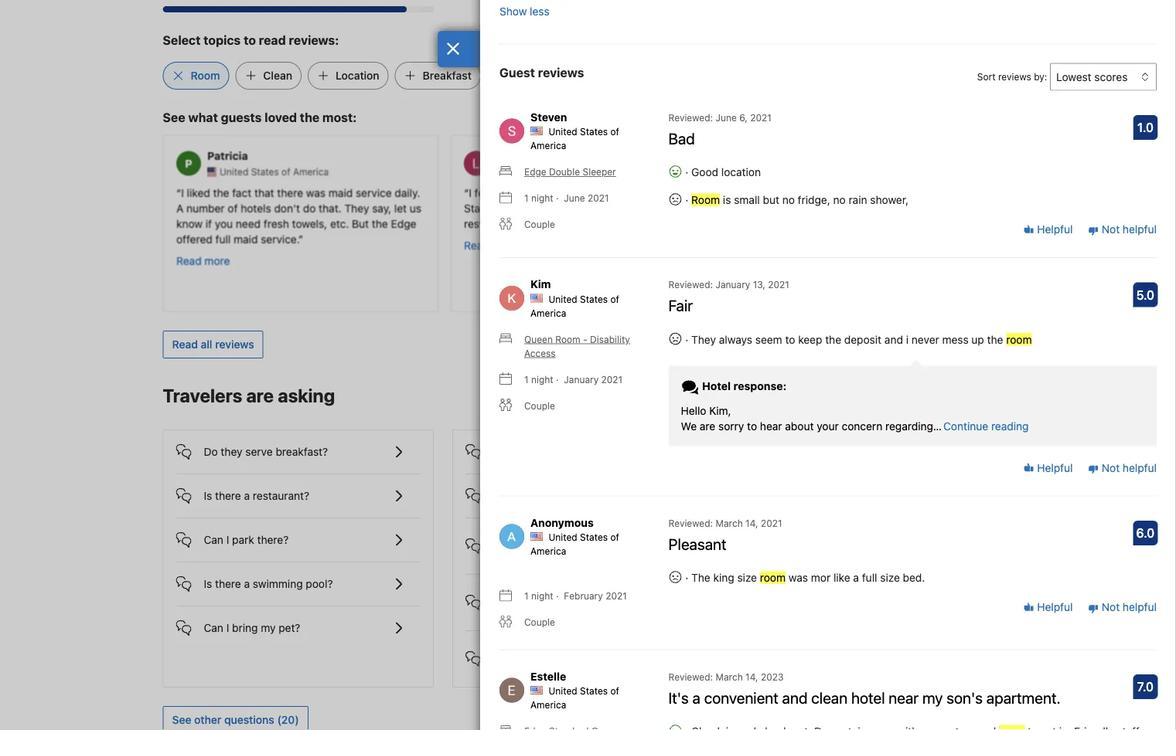 Task type: locate. For each thing, give the bounding box(es) containing it.
0 vertical spatial not helpful
[[1099, 223, 1157, 236]]

· down fair
[[685, 333, 689, 346]]

2 not from the top
[[1102, 462, 1120, 475]]

reviewed: for pleasant
[[669, 518, 713, 529]]

february
[[564, 591, 603, 602]]

read for i liked the fact that there was maid service daily. a number of hotels don't do that.  they say, let us know if you need fresh towels, etc.  but the edge offered full maid service.
[[176, 254, 201, 267]]

2 march from the top
[[716, 672, 743, 683]]

i left found
[[469, 186, 471, 199]]

" inside " i found it very conveniently located to yankee stadium, the cloisters and many delicious restaurants.
[[464, 186, 469, 199]]

to inside the 'hello kim, we are sorry to hear about your concern regarding… continue reading'
[[747, 420, 757, 433]]

liked down helpful,
[[751, 232, 775, 245]]

2 vertical spatial not helpful button
[[1088, 600, 1157, 616]]

to up "delicious"
[[646, 186, 656, 199]]

0 vertical spatial not helpful button
[[1088, 222, 1157, 238]]

not helpful button for pleasant
[[1088, 600, 1157, 616]]

" for don't
[[298, 232, 303, 245]]

2 reviewed: from the top
[[669, 279, 713, 290]]

concern
[[842, 420, 883, 433]]

march up pleasant
[[716, 518, 743, 529]]

i for " i found it very conveniently located to yankee stadium, the cloisters and many delicious restaurants.
[[469, 186, 471, 199]]

united states of america up -
[[531, 294, 619, 319]]

0 horizontal spatial we
[[681, 420, 697, 433]]

united states of america
[[531, 126, 619, 151], [219, 166, 328, 177], [507, 166, 616, 177], [531, 294, 619, 319], [531, 532, 619, 557], [531, 686, 619, 711]]

a left "private"
[[601, 645, 606, 658]]

i left 'bring'
[[226, 622, 229, 635]]

hotel left near
[[851, 689, 885, 707]]

0 vertical spatial are
[[246, 385, 274, 407]]

1 horizontal spatial reviews
[[538, 65, 584, 80]]

there inside button
[[215, 490, 241, 503]]

united states of america down anonymous
[[531, 532, 619, 557]]

0 horizontal spatial room
[[760, 572, 786, 585]]

1 vertical spatial 14,
[[746, 672, 758, 683]]

not helpful button
[[1088, 222, 1157, 238], [1088, 461, 1157, 476], [1088, 600, 1157, 616]]

2021 up · the king size room was mor like a full size bed. on the right of page
[[761, 518, 782, 529]]

2 vertical spatial helpful
[[1034, 601, 1073, 614]]

2 horizontal spatial more
[[780, 285, 805, 298]]

1 not helpful from the top
[[1099, 223, 1157, 236]]

edge double sleeper link
[[500, 165, 616, 179]]

0 horizontal spatial full
[[215, 232, 230, 245]]

a left 'restaurant?'
[[244, 490, 250, 503]]

is for is there a swimming pool?
[[204, 578, 212, 591]]

2 1 from the top
[[524, 374, 529, 385]]

location
[[336, 69, 380, 82]]

united states of america down estelle
[[531, 686, 619, 711]]

is there a restaurant? button
[[176, 475, 421, 506]]

2 with from the top
[[577, 645, 598, 658]]

room
[[1006, 333, 1032, 346], [760, 572, 786, 585]]

" left found
[[464, 186, 469, 199]]

2 " from the left
[[464, 186, 469, 199]]

we up thanksgiving
[[963, 217, 979, 230]]

are inside are there rooms with an ocean view?
[[494, 589, 511, 602]]

room left -
[[556, 334, 581, 345]]

2 couple from the top
[[524, 400, 555, 411]]

0 vertical spatial helpful
[[1034, 223, 1073, 236]]

less
[[530, 4, 550, 17]]

1 horizontal spatial size
[[880, 572, 900, 585]]

full right like
[[862, 572, 877, 585]]

with left an
[[577, 589, 598, 602]]

helpful
[[1034, 223, 1073, 236], [1034, 462, 1073, 475], [1034, 601, 1073, 614]]

united states of america image
[[207, 167, 216, 176]]

was inside list of reviews 'region'
[[789, 572, 808, 585]]

june down the edge double sleeper
[[564, 193, 585, 204]]

do they serve breakfast? button
[[176, 431, 421, 462]]

my
[[261, 622, 276, 635], [923, 689, 943, 707]]

0 vertical spatial are
[[494, 589, 511, 602]]

read more button down offered
[[176, 253, 230, 268]]

read down restaurants.
[[464, 238, 489, 251]]

to left read
[[244, 33, 256, 47]]

1 horizontal spatial january
[[716, 279, 750, 290]]

0 vertical spatial 14,
[[746, 518, 758, 529]]

states for fair
[[580, 294, 608, 305]]

united states of america for fair
[[531, 294, 619, 319]]

1 vertical spatial room
[[692, 194, 720, 206]]

list of reviews region
[[490, 91, 1166, 731]]

1 horizontal spatial "
[[522, 217, 527, 230]]

1 " from the left
[[176, 186, 181, 199]]

with inside are there rooms with an ocean view?
[[577, 589, 598, 602]]

1 night from the top
[[531, 193, 553, 204]]

a
[[244, 490, 250, 503], [853, 572, 859, 585], [244, 578, 250, 591], [601, 645, 606, 658], [693, 689, 701, 707]]

0 vertical spatial do
[[303, 201, 315, 214]]

2 vertical spatial not helpful
[[1099, 601, 1157, 614]]

1 vertical spatial march
[[716, 672, 743, 683]]

it's
[[669, 689, 689, 707]]

reviewed: up it's in the bottom right of the page
[[669, 672, 713, 683]]

read inside read all reviews 'button'
[[172, 338, 198, 351]]

" everything was wonderful. the staff was amazing. luis, dominic and eric were very helpful, professional and very informative. we liked it so much we reserved it for thanksgiving weekend. i would recommend this hotel to anyone. loved it.
[[751, 186, 988, 276]]

of inside " i liked the fact that there was maid service daily. a number of hotels don't do that.  they say, let us know if you need fresh towels, etc.  but the edge offered full maid service.
[[227, 201, 237, 214]]

read more
[[464, 238, 517, 251], [176, 254, 230, 267], [751, 285, 805, 298]]

your
[[817, 420, 839, 433]]

1 horizontal spatial read more button
[[464, 237, 517, 253]]

my inside can i bring my pet? button
[[261, 622, 276, 635]]

yankee
[[659, 186, 694, 199]]

3 1 from the top
[[524, 591, 529, 602]]

read more button down restaurants.
[[464, 237, 517, 253]]

1 no from the left
[[783, 194, 795, 206]]

2021 down sleeper
[[588, 193, 609, 204]]

" inside " everything was wonderful. the staff was amazing. luis, dominic and eric were very helpful, professional and very informative. we liked it so much we reserved it for thanksgiving weekend. i would recommend this hotel to anyone. loved it.
[[751, 186, 756, 199]]

read down offered
[[176, 254, 201, 267]]

are inside the are there rooms with a private bathroom?
[[494, 645, 511, 658]]

0 horizontal spatial liked
[[187, 186, 210, 199]]

i left pay?
[[586, 490, 589, 503]]

not for bad
[[1102, 223, 1120, 236]]

a inside the are there rooms with a private bathroom?
[[601, 645, 606, 658]]

night for bad
[[531, 193, 553, 204]]

0 horizontal spatial no
[[783, 194, 795, 206]]

3 " from the left
[[751, 186, 756, 199]]

to left keep
[[785, 333, 795, 346]]

0 vertical spatial we
[[963, 217, 979, 230]]

2 horizontal spatial room
[[692, 194, 720, 206]]

can i park there? button
[[176, 519, 421, 550]]

1 with from the top
[[577, 589, 598, 602]]

was
[[306, 186, 325, 199], [812, 186, 832, 199], [939, 186, 958, 199], [789, 572, 808, 585]]

0 vertical spatial "
[[522, 217, 527, 230]]

room right up
[[1006, 333, 1032, 346]]

january left 13,
[[716, 279, 750, 290]]

access
[[524, 348, 556, 359]]

united states of america for it's a convenient and clean hotel near my son's apartment.
[[531, 686, 619, 711]]

2 night from the top
[[531, 374, 553, 385]]

reviews right all
[[215, 338, 254, 351]]

it left so at the right of page
[[778, 232, 784, 245]]

1 14, from the top
[[746, 518, 758, 529]]

can i park there?
[[204, 534, 289, 547]]

1 horizontal spatial edge
[[524, 167, 547, 177]]

to down thanksgiving
[[952, 248, 962, 261]]

regarding…
[[886, 420, 942, 433]]

1 vertical spatial is
[[204, 578, 212, 591]]

liked inside " i liked the fact that there was maid service daily. a number of hotels don't do that.  they say, let us know if you need fresh towels, etc.  but the edge offered full maid service.
[[187, 186, 210, 199]]

there inside " i liked the fact that there was maid service daily. a number of hotels don't do that.  they say, let us know if you need fresh towels, etc.  but the edge offered full maid service.
[[277, 186, 303, 199]]

read for everything was wonderful. the staff was amazing. luis, dominic and eric were very helpful, professional and very informative. we liked it so much we reserved it for thanksgiving weekend. i would recommend this hotel to anyone. loved it.
[[751, 285, 777, 298]]

0 horizontal spatial the
[[692, 572, 711, 585]]

1 are from the top
[[494, 589, 511, 602]]

it inside " i found it very conveniently located to yankee stadium, the cloisters and many delicious restaurants.
[[506, 186, 512, 199]]

select
[[163, 33, 201, 47]]

are there rooms with a private bathroom? button
[[466, 632, 711, 675]]

more down loved
[[780, 285, 805, 298]]

that
[[254, 186, 274, 199]]

the down say,
[[372, 217, 388, 230]]

it
[[506, 186, 512, 199], [778, 232, 784, 245], [896, 232, 902, 245]]

coviello
[[495, 149, 537, 162]]

size left bed.
[[880, 572, 900, 585]]

0 vertical spatial can
[[204, 534, 223, 547]]

states for bad
[[580, 126, 608, 137]]

0 vertical spatial the
[[891, 186, 910, 199]]

couple down cloisters
[[524, 219, 555, 230]]

reviewed: for it's a convenient and clean hotel near my son's apartment.
[[669, 672, 713, 683]]

helpful button
[[1024, 222, 1073, 238], [1024, 461, 1073, 476], [1024, 600, 1073, 616]]

1 horizontal spatial the
[[891, 186, 910, 199]]

helpful up 5.0
[[1123, 223, 1157, 236]]

maid up that.
[[328, 186, 352, 199]]

america up edge double sleeper "link"
[[531, 140, 566, 151]]

we down hello
[[681, 420, 697, 433]]

2 helpful button from the top
[[1024, 461, 1073, 476]]

1 helpful from the top
[[1034, 223, 1073, 236]]

a inside button
[[244, 578, 250, 591]]

1 vertical spatial couple
[[524, 400, 555, 411]]

rooms inside are there rooms with an ocean view?
[[543, 589, 574, 602]]

not helpful
[[1099, 223, 1157, 236], [1099, 462, 1157, 475], [1099, 601, 1157, 614]]

i for can i park there?
[[226, 534, 229, 547]]

1 horizontal spatial are
[[700, 420, 716, 433]]

very inside " i found it very conveniently located to yankee stadium, the cloisters and many delicious restaurants.
[[515, 186, 537, 199]]

more for " i found it very conveniently located to yankee stadium, the cloisters and many delicious restaurants.
[[492, 238, 517, 251]]

everything
[[756, 186, 809, 199]]

2 rooms from the top
[[543, 645, 574, 658]]

0 horizontal spatial room
[[191, 69, 220, 82]]

helpful down 6.0
[[1123, 601, 1157, 614]]

see left the other
[[172, 714, 191, 727]]

0 horizontal spatial hotel
[[851, 689, 885, 707]]

states for it's a convenient and clean hotel near my son's apartment.
[[580, 686, 608, 697]]

1 reviewed: from the top
[[669, 112, 713, 123]]

reviews inside 'button'
[[215, 338, 254, 351]]

are
[[246, 385, 274, 407], [700, 420, 716, 433]]

that.
[[318, 201, 341, 214]]

0 vertical spatial very
[[515, 186, 537, 199]]

0 vertical spatial my
[[261, 622, 276, 635]]

do inside " i liked the fact that there was maid service daily. a number of hotels don't do that.  they say, let us know if you need fresh towels, etc.  but the edge offered full maid service.
[[303, 201, 315, 214]]

read more down restaurants.
[[464, 238, 517, 251]]

states for pleasant
[[580, 532, 608, 543]]

1 for fair
[[524, 374, 529, 385]]

states up that
[[251, 166, 279, 177]]

0 horizontal spatial "
[[298, 232, 303, 245]]

more down offered
[[204, 254, 230, 267]]

" up a
[[176, 186, 181, 199]]

and inside " i found it very conveniently located to yankee stadium, the cloisters and many delicious restaurants.
[[577, 201, 595, 214]]

3 helpful button from the top
[[1024, 600, 1073, 616]]

helpful up 6.0
[[1123, 462, 1157, 475]]

with inside the are there rooms with a private bathroom?
[[577, 645, 598, 658]]

1 rooms from the top
[[543, 589, 574, 602]]

1 vertical spatial the
[[692, 572, 711, 585]]

of
[[611, 126, 619, 137], [281, 166, 290, 177], [569, 166, 578, 177], [227, 201, 237, 214], [611, 294, 619, 305], [611, 532, 619, 543], [611, 686, 619, 697]]

1 horizontal spatial we
[[963, 217, 979, 230]]

room inside "queen room - disability access"
[[556, 334, 581, 345]]

3 reviewed: from the top
[[669, 518, 713, 529]]

2 14, from the top
[[746, 672, 758, 683]]

1 helpful from the top
[[1123, 223, 1157, 236]]

2021 down disability
[[601, 374, 623, 385]]

room
[[191, 69, 220, 82], [692, 194, 720, 206], [556, 334, 581, 345]]

couple down are there rooms with an ocean view?
[[524, 617, 555, 628]]

2 horizontal spatial "
[[751, 186, 756, 199]]

not
[[1102, 223, 1120, 236], [1102, 462, 1120, 475], [1102, 601, 1120, 614]]

0 vertical spatial couple
[[524, 219, 555, 230]]

with left "private"
[[577, 645, 598, 658]]

1 vertical spatial they
[[692, 333, 716, 346]]

1 vertical spatial can
[[204, 622, 223, 635]]

1 1 from the top
[[524, 193, 529, 204]]

the left king
[[692, 572, 711, 585]]

2 helpful from the top
[[1034, 462, 1073, 475]]

1 vertical spatial my
[[923, 689, 943, 707]]

see what guests loved the most:
[[163, 110, 357, 125]]

1 not from the top
[[1102, 223, 1120, 236]]

1 horizontal spatial liked
[[751, 232, 775, 245]]

serve
[[245, 446, 273, 459]]

service.
[[260, 232, 298, 245]]

america down the property
[[531, 546, 566, 557]]

read all reviews
[[172, 338, 254, 351]]

never
[[912, 333, 940, 346]]

they left always
[[692, 333, 716, 346]]

read more button
[[464, 237, 517, 253], [176, 253, 230, 268], [751, 284, 805, 299]]

to inside " everything was wonderful. the staff was amazing. luis, dominic and eric were very helpful, professional and very informative. we liked it so much we reserved it for thanksgiving weekend. i would recommend this hotel to anyone. loved it.
[[952, 248, 962, 261]]

1 vertical spatial this
[[522, 532, 540, 545]]

3 not helpful button from the top
[[1088, 600, 1157, 616]]

guest
[[500, 65, 535, 80]]

4 reviewed: from the top
[[669, 672, 713, 683]]

1 horizontal spatial it
[[778, 232, 784, 245]]

more down restaurants.
[[492, 238, 517, 251]]

2 vertical spatial not
[[1102, 601, 1120, 614]]

reviewed:
[[669, 112, 713, 123], [669, 279, 713, 290], [669, 518, 713, 529], [669, 672, 713, 683]]

reviews for guest
[[538, 65, 584, 80]]

are down kim,
[[700, 420, 716, 433]]

" left but
[[751, 186, 756, 199]]

i inside " everything was wonderful. the staff was amazing. luis, dominic and eric were very helpful, professional and very informative. we liked it so much we reserved it for thanksgiving weekend. i would recommend this hotel to anyone. loved it.
[[802, 248, 805, 261]]

see for see other questions (20)
[[172, 714, 191, 727]]

0 vertical spatial night
[[531, 193, 553, 204]]

very up cloisters
[[515, 186, 537, 199]]

united down estelle
[[549, 686, 578, 697]]

close image
[[446, 43, 460, 55]]

1 vertical spatial liked
[[751, 232, 775, 245]]

this up the smoking
[[522, 532, 540, 545]]

3 helpful from the top
[[1123, 601, 1157, 614]]

are for are there rooms with a private bathroom?
[[494, 645, 511, 658]]

" for restaurants.
[[522, 217, 527, 230]]

not helpful down 6.0
[[1099, 601, 1157, 614]]

states left non-
[[580, 532, 608, 543]]

is there a restaurant?
[[204, 490, 309, 503]]

dominic
[[826, 201, 866, 214]]

the up restaurants.
[[511, 201, 527, 214]]

united for fair
[[549, 294, 578, 305]]

and inside button
[[519, 490, 537, 503]]

good
[[692, 166, 719, 179]]

1 horizontal spatial maid
[[328, 186, 352, 199]]

night down edge double sleeper "link"
[[531, 193, 553, 204]]

" inside " i liked the fact that there was maid service daily. a number of hotels don't do that.  they say, let us know if you need fresh towels, etc.  but the edge offered full maid service.
[[176, 186, 181, 199]]

1 vertical spatial read more
[[176, 254, 230, 267]]

1 vertical spatial not helpful
[[1099, 462, 1157, 475]]

there for are there rooms with an ocean view?
[[514, 589, 540, 602]]

clean
[[263, 69, 292, 82]]

3 couple from the top
[[524, 617, 555, 628]]

march
[[716, 518, 743, 529], [716, 672, 743, 683]]

1 couple from the top
[[524, 219, 555, 230]]

is inside is there a swimming pool? button
[[204, 578, 212, 591]]

1 vertical spatial not helpful button
[[1088, 461, 1157, 476]]

-
[[583, 334, 588, 345]]

1 vertical spatial room
[[760, 572, 786, 585]]

scored 5.0 element
[[1133, 283, 1158, 307]]

there up view?
[[514, 589, 540, 602]]

couple down 1 night · january 2021
[[524, 400, 555, 411]]

scored 1.0 element
[[1133, 115, 1158, 140]]

there inside are there rooms with an ocean view?
[[514, 589, 540, 602]]

sort
[[977, 71, 996, 82]]

night for fair
[[531, 374, 553, 385]]

all
[[201, 338, 212, 351]]

reviews right bed at the left of the page
[[538, 65, 584, 80]]

2 vertical spatial room
[[556, 334, 581, 345]]

1 is from the top
[[204, 490, 212, 503]]

helpful button for pleasant
[[1024, 600, 1073, 616]]

view?
[[494, 604, 522, 617]]

was right staff
[[939, 186, 958, 199]]

they inside list of reviews 'region'
[[692, 333, 716, 346]]

0 horizontal spatial do
[[303, 201, 315, 214]]

so
[[787, 232, 799, 245]]

2 vertical spatial couple
[[524, 617, 555, 628]]

daily.
[[394, 186, 420, 199]]

3 not from the top
[[1102, 601, 1120, 614]]

read more button for " i found it very conveniently located to yankee stadium, the cloisters and many delicious restaurants.
[[464, 237, 517, 253]]

are there rooms with an ocean view? button
[[466, 575, 711, 619]]

my left pet? at bottom left
[[261, 622, 276, 635]]

recommend
[[840, 248, 900, 261]]

1 can from the top
[[204, 534, 223, 547]]

with
[[577, 589, 598, 602], [577, 645, 598, 658]]

night left the february
[[531, 591, 553, 602]]

·
[[685, 166, 689, 179], [556, 193, 559, 204], [685, 194, 689, 206], [685, 333, 689, 346], [556, 374, 559, 385], [685, 572, 689, 585], [556, 591, 559, 602]]

are there rooms with a private bathroom?
[[494, 645, 644, 674]]

0 vertical spatial march
[[716, 518, 743, 529]]

1 not helpful button from the top
[[1088, 222, 1157, 238]]

sort reviews by:
[[977, 71, 1048, 82]]

there inside the are there rooms with a private bathroom?
[[514, 645, 540, 658]]

· down edge double sleeper "link"
[[556, 193, 559, 204]]

see inside see other questions (20) button
[[172, 714, 191, 727]]

2 horizontal spatial reviews
[[998, 71, 1032, 82]]

room left is
[[692, 194, 720, 206]]

0 vertical spatial is
[[204, 490, 212, 503]]

1 horizontal spatial do
[[570, 490, 583, 503]]

read more button down the anyone.
[[751, 284, 805, 299]]

this inside " everything was wonderful. the staff was amazing. luis, dominic and eric were very helpful, professional and very informative. we liked it so much we reserved it for thanksgiving weekend. i would recommend this hotel to anyone. loved it.
[[903, 248, 921, 261]]

2 size from the left
[[880, 572, 900, 585]]

breakfast?
[[276, 446, 328, 459]]

united states of america up 'conveniently'
[[507, 166, 616, 177]]

a inside button
[[244, 490, 250, 503]]

i inside " i liked the fact that there was maid service daily. a number of hotels don't do that.  they say, let us know if you need fresh towels, etc.  but the edge offered full maid service.
[[181, 186, 184, 199]]

1 vertical spatial edge
[[391, 217, 416, 230]]

0 vertical spatial they
[[344, 201, 369, 214]]

1 helpful button from the top
[[1024, 222, 1073, 238]]

0 horizontal spatial read more
[[176, 254, 230, 267]]

full down the you in the top left of the page
[[215, 232, 230, 245]]

1 horizontal spatial my
[[923, 689, 943, 707]]

2 is from the top
[[204, 578, 212, 591]]

rooms inside the are there rooms with a private bathroom?
[[543, 645, 574, 658]]

couple for fair
[[524, 400, 555, 411]]

1 horizontal spatial very
[[877, 217, 898, 230]]

room for queen room - disability access
[[556, 334, 581, 345]]

was left mor
[[789, 572, 808, 585]]

asking
[[278, 385, 335, 407]]

the
[[300, 110, 320, 125], [213, 186, 229, 199], [511, 201, 527, 214], [372, 217, 388, 230], [825, 333, 842, 346], [987, 333, 1004, 346]]

helpful for pleasant
[[1123, 601, 1157, 614]]

i
[[181, 186, 184, 199], [469, 186, 471, 199], [802, 248, 805, 261], [586, 490, 589, 503], [226, 534, 229, 547], [226, 622, 229, 635]]

more
[[492, 238, 517, 251], [204, 254, 230, 267], [780, 285, 805, 298]]

0 vertical spatial january
[[716, 279, 750, 290]]

i up a
[[181, 186, 184, 199]]

other
[[194, 714, 221, 727]]

not helpful up 6.0
[[1099, 462, 1157, 475]]

the inside " i found it very conveniently located to yankee stadium, the cloisters and many delicious restaurants.
[[511, 201, 527, 214]]

reviewed: up bad
[[669, 112, 713, 123]]

do
[[303, 201, 315, 214], [570, 490, 583, 503]]

reviewed: march 14, 2021
[[669, 518, 782, 529]]

0 vertical spatial rooms
[[543, 589, 574, 602]]

sorry
[[719, 420, 744, 433]]

0 vertical spatial helpful button
[[1024, 222, 1073, 238]]

1 horizontal spatial hotel
[[924, 248, 949, 261]]

3 not helpful from the top
[[1099, 601, 1157, 614]]

i inside " i found it very conveniently located to yankee stadium, the cloisters and many delicious restaurants.
[[469, 186, 471, 199]]

edge inside " i liked the fact that there was maid service daily. a number of hotels don't do that.  they say, let us know if you need fresh towels, etc.  but the edge offered full maid service.
[[391, 217, 416, 230]]

they
[[221, 446, 243, 459]]

maid down need
[[233, 232, 257, 245]]

was up 'luis,'
[[812, 186, 832, 199]]

1 horizontal spatial this
[[903, 248, 921, 261]]

helpful for pleasant
[[1034, 601, 1073, 614]]

son's
[[947, 689, 983, 707]]

2 vertical spatial 1
[[524, 591, 529, 602]]

continue
[[944, 420, 989, 433]]

service
[[355, 186, 391, 199]]

· room is small but no fridge, no rain shower,
[[683, 194, 909, 206]]

rooms for view?
[[543, 589, 574, 602]]

and left eric
[[869, 201, 888, 214]]

14, for pleasant
[[746, 518, 758, 529]]

0 horizontal spatial very
[[515, 186, 537, 199]]

states up sleeper
[[580, 126, 608, 137]]

1 vertical spatial full
[[862, 572, 877, 585]]

1 vertical spatial not
[[1102, 462, 1120, 475]]

january down "queen room - disability access"
[[564, 374, 599, 385]]

we inside the 'hello kim, we are sorry to hear about your concern regarding… continue reading'
[[681, 420, 697, 433]]

1 vertical spatial helpful
[[1034, 462, 1073, 475]]

0 horizontal spatial my
[[261, 622, 276, 635]]

do inside button
[[570, 490, 583, 503]]

no left rain
[[833, 194, 846, 206]]

1 horizontal spatial more
[[492, 238, 517, 251]]

1 vertical spatial more
[[204, 254, 230, 267]]

read more down offered
[[176, 254, 230, 267]]

is inside is there a restaurant? button
[[204, 490, 212, 503]]

united for it's a convenient and clean hotel near my son's apartment.
[[549, 686, 578, 697]]

united down steven
[[549, 126, 578, 137]]

1 horizontal spatial no
[[833, 194, 846, 206]]

are left asking
[[246, 385, 274, 407]]

0 horizontal spatial june
[[564, 193, 585, 204]]

" down 1 night · june 2021
[[522, 217, 527, 230]]

up
[[972, 333, 984, 346]]

13,
[[753, 279, 766, 290]]

hotel down thanksgiving
[[924, 248, 949, 261]]

1 for bad
[[524, 193, 529, 204]]

6,
[[740, 112, 748, 123]]

0 vertical spatial june
[[716, 112, 737, 123]]

0 vertical spatial this
[[903, 248, 921, 261]]

0 horizontal spatial "
[[176, 186, 181, 199]]

1 march from the top
[[716, 518, 743, 529]]

there down park
[[215, 578, 241, 591]]

1 vertical spatial are
[[494, 645, 511, 658]]

" for i liked the fact that there was maid service daily. a number of hotels don't do that.  they say, let us know if you need fresh towels, etc.  but the edge offered full maid service.
[[176, 186, 181, 199]]

1 vertical spatial january
[[564, 374, 599, 385]]

0 horizontal spatial this
[[522, 532, 540, 545]]

2 can from the top
[[204, 622, 223, 635]]

" down towels,
[[298, 232, 303, 245]]

3 helpful from the top
[[1034, 601, 1073, 614]]

states
[[580, 126, 608, 137], [251, 166, 279, 177], [538, 166, 566, 177], [580, 294, 608, 305], [580, 532, 608, 543], [580, 686, 608, 697]]

2 are from the top
[[494, 645, 511, 658]]

couple for bad
[[524, 219, 555, 230]]



Task type: describe. For each thing, give the bounding box(es) containing it.
helpful button for bad
[[1024, 222, 1073, 238]]

of up 'conveniently'
[[569, 166, 578, 177]]

response:
[[734, 380, 787, 393]]

1 size from the left
[[737, 572, 757, 585]]

america up that.
[[293, 166, 328, 177]]

amazing.
[[751, 201, 796, 214]]

2021 right 6,
[[750, 112, 772, 123]]

united for pleasant
[[549, 532, 578, 543]]

is
[[723, 194, 731, 206]]

2 not helpful from the top
[[1099, 462, 1157, 475]]

reviewed: march 14, 2023
[[669, 672, 784, 683]]

fact
[[232, 186, 251, 199]]

does this property have non- smoking rooms?
[[494, 532, 639, 561]]

(20)
[[277, 714, 299, 727]]

liked inside " everything was wonderful. the staff was amazing. luis, dominic and eric were very helpful, professional and very informative. we liked it so much we reserved it for thanksgiving weekend. i would recommend this hotel to anyone. loved it.
[[751, 232, 775, 245]]

hear
[[760, 420, 782, 433]]

etc.
[[330, 217, 349, 230]]

of up the don't
[[281, 166, 290, 177]]

cloisters
[[530, 201, 574, 214]]

america for fair
[[531, 308, 566, 319]]

the left fact
[[213, 186, 229, 199]]

breakfast
[[423, 69, 472, 82]]

· down pleasant
[[685, 572, 689, 585]]

reviews for sort
[[998, 71, 1032, 82]]

united states of america up that
[[219, 166, 328, 177]]

can i bring my pet? button
[[176, 607, 421, 638]]

not helpful for pleasant
[[1099, 601, 1157, 614]]

0 vertical spatial room
[[191, 69, 220, 82]]

shower,
[[870, 194, 909, 206]]

read more for " i found it very conveniently located to yankee stadium, the cloisters and many delicious restaurants.
[[464, 238, 517, 251]]

· good location
[[683, 166, 761, 179]]

not for pleasant
[[1102, 601, 1120, 614]]

rooms?
[[539, 548, 575, 561]]

reviewed: for bad
[[669, 112, 713, 123]]

helpful for bad
[[1034, 223, 1073, 236]]

can for can i bring my pet?
[[204, 622, 223, 635]]

scored 7.0 element
[[1133, 675, 1158, 700]]

united states of america image
[[495, 167, 504, 176]]

0 horizontal spatial january
[[564, 374, 599, 385]]

of up sleeper
[[611, 126, 619, 137]]

helpful,
[[751, 217, 789, 230]]

read more button for " i liked the fact that there was maid service daily. a number of hotels don't do that.  they say, let us know if you need fresh towels, etc.  but the edge offered full maid service.
[[176, 253, 230, 268]]

there for is there a swimming pool?
[[215, 578, 241, 591]]

room for · room is small but no fridge, no rain shower,
[[692, 194, 720, 206]]

1 night · january 2021
[[524, 374, 623, 385]]

fair
[[669, 296, 693, 315]]

united down coviello
[[507, 166, 536, 177]]

helpful for bad
[[1123, 223, 1157, 236]]

are for are there rooms with an ocean view?
[[494, 589, 511, 602]]

14, for it's a convenient and clean hotel near my son's apartment.
[[746, 672, 758, 683]]

are there rooms with an ocean view?
[[494, 589, 646, 617]]

2 horizontal spatial read more button
[[751, 284, 805, 299]]

read more for " i liked the fact that there was maid service daily. a number of hotels don't do that.  they say, let us know if you need fresh towels, etc.  but the edge offered full maid service.
[[176, 254, 230, 267]]

know
[[176, 217, 202, 230]]

can for can i park there?
[[204, 534, 223, 547]]

travelers
[[163, 385, 242, 407]]

we inside " everything was wonderful. the staff was amazing. luis, dominic and eric were very helpful, professional and very informative. we liked it so much we reserved it for thanksgiving weekend. i would recommend this hotel to anyone. loved it.
[[963, 217, 979, 230]]

is there a swimming pool? button
[[176, 563, 421, 594]]

full inside " i liked the fact that there was maid service daily. a number of hotels don't do that.  they say, let us know if you need fresh towels, etc.  but the edge offered full maid service.
[[215, 232, 230, 245]]

small
[[734, 194, 760, 206]]

loved
[[265, 110, 297, 125]]

always
[[719, 333, 753, 346]]

· they always seem to keep the deposit and i never mess up the room
[[683, 333, 1032, 346]]

edge inside "link"
[[524, 167, 547, 177]]

loved
[[793, 263, 823, 276]]

0 horizontal spatial maid
[[233, 232, 257, 245]]

you
[[214, 217, 233, 230]]

fridge,
[[798, 194, 830, 206]]

anonymous
[[531, 517, 594, 529]]

of down pay?
[[611, 532, 619, 543]]

reading
[[992, 420, 1029, 433]]

1 night · february 2021
[[524, 591, 627, 602]]

is for is there a restaurant?
[[204, 490, 212, 503]]

2023
[[761, 672, 784, 683]]

0 horizontal spatial are
[[246, 385, 274, 407]]

show less button
[[500, 0, 550, 25]]

select topics to read reviews:
[[163, 33, 339, 47]]

states up 'conveniently'
[[538, 166, 566, 177]]

questions
[[224, 714, 274, 727]]

location
[[721, 166, 761, 179]]

· down queen room - disability access link
[[556, 374, 559, 385]]

and up reserved
[[855, 217, 874, 230]]

they inside " i liked the fact that there was maid service daily. a number of hotels don't do that.  they say, let us know if you need fresh towels, etc.  but the edge offered full maid service.
[[344, 201, 369, 214]]

more for " i liked the fact that there was maid service daily. a number of hotels don't do that.  they say, let us know if you need fresh towels, etc.  but the edge offered full maid service.
[[204, 254, 230, 267]]

stadium,
[[464, 201, 508, 214]]

march for pleasant
[[716, 518, 743, 529]]

ocean
[[616, 589, 646, 602]]

located
[[606, 186, 643, 199]]

1 vertical spatial june
[[564, 193, 585, 204]]

not helpful button for bad
[[1088, 222, 1157, 238]]

were
[[913, 201, 937, 214]]

1 horizontal spatial june
[[716, 112, 737, 123]]

my inside list of reviews 'region'
[[923, 689, 943, 707]]

edge double sleeper
[[524, 167, 616, 177]]

of up disability
[[611, 294, 619, 305]]

there for is there a restaurant?
[[215, 490, 241, 503]]

not helpful for bad
[[1099, 223, 1157, 236]]

was inside " i liked the fact that there was maid service daily. a number of hotels don't do that.  they say, let us know if you need fresh towels, etc.  but the edge offered full maid service.
[[306, 186, 325, 199]]

reviewed: january 13, 2021
[[669, 279, 790, 290]]

p
[[185, 157, 192, 170]]

does
[[494, 532, 519, 545]]

it.
[[826, 263, 834, 276]]

2 no from the left
[[833, 194, 846, 206]]

full inside list of reviews 'region'
[[862, 572, 877, 585]]

america for it's a convenient and clean hotel near my son's apartment.
[[531, 700, 566, 711]]

a right like
[[853, 572, 859, 585]]

restaurant?
[[253, 490, 309, 503]]

· left the february
[[556, 591, 559, 602]]

estelle
[[531, 670, 566, 683]]

5.0
[[1137, 288, 1155, 302]]

the inside " everything was wonderful. the staff was amazing. luis, dominic and eric were very helpful, professional and very informative. we liked it so much we reserved it for thanksgiving weekend. i would recommend this hotel to anyone. loved it.
[[891, 186, 910, 199]]

most:
[[323, 110, 357, 125]]

· the king size room was mor like a full size bed.
[[683, 572, 925, 585]]

the inside list of reviews 'region'
[[692, 572, 711, 585]]

i for can i bring my pet?
[[226, 622, 229, 635]]

show
[[500, 4, 527, 17]]

hotel response:
[[700, 380, 787, 393]]

how
[[494, 490, 516, 503]]

this is a carousel with rotating slides. it displays featured reviews of the property. use the next and previous buttons to navigate. region
[[150, 129, 1026, 319]]

america up located
[[580, 166, 616, 177]]

· left good
[[685, 166, 689, 179]]

2 not helpful button from the top
[[1088, 461, 1157, 476]]

restaurants.
[[464, 217, 522, 230]]

hello
[[681, 404, 707, 417]]

park
[[232, 534, 254, 547]]

the right up
[[987, 333, 1004, 346]]

read
[[259, 33, 286, 47]]

steven
[[531, 110, 567, 123]]

fresh
[[263, 217, 289, 230]]

2021 down the anyone.
[[768, 279, 790, 290]]

a right it's in the bottom right of the page
[[693, 689, 701, 707]]

a
[[176, 201, 183, 214]]

america for bad
[[531, 140, 566, 151]]

wonderful.
[[835, 186, 888, 199]]

· right "delicious"
[[685, 194, 689, 206]]

with for a
[[577, 645, 598, 658]]

what
[[188, 110, 218, 125]]

apartment.
[[987, 689, 1061, 707]]

2 vertical spatial more
[[780, 285, 805, 298]]

don't
[[274, 201, 300, 214]]

2 horizontal spatial it
[[896, 232, 902, 245]]

king
[[714, 572, 735, 585]]

property
[[543, 532, 586, 545]]

2 horizontal spatial read more
[[751, 285, 805, 298]]

0 vertical spatial maid
[[328, 186, 352, 199]]

3 night from the top
[[531, 591, 553, 602]]

pet?
[[279, 622, 300, 635]]

is there a swimming pool?
[[204, 578, 333, 591]]

united down patricia
[[219, 166, 248, 177]]

private
[[609, 645, 644, 658]]

of down "private"
[[611, 686, 619, 697]]

to inside " i found it very conveniently located to yankee stadium, the cloisters and many delicious restaurants.
[[646, 186, 656, 199]]

rain
[[849, 194, 867, 206]]

by:
[[1034, 71, 1048, 82]]

rooms for bathroom?
[[543, 645, 574, 658]]

read for i found it very conveniently located to yankee stadium, the cloisters and many delicious restaurants.
[[464, 238, 489, 251]]

1 horizontal spatial room
[[1006, 333, 1032, 346]]

6.0
[[1137, 526, 1155, 541]]

america for pleasant
[[531, 546, 566, 557]]

2 vertical spatial very
[[877, 217, 898, 230]]

2 helpful from the top
[[1123, 462, 1157, 475]]

there for are there rooms with a private bathroom?
[[514, 645, 540, 658]]

when
[[540, 490, 567, 503]]

with for an
[[577, 589, 598, 602]]

queen room - disability access link
[[500, 332, 650, 360]]

reviewed: for fair
[[669, 279, 713, 290]]

march for it's a convenient and clean hotel near my son's apartment.
[[716, 672, 743, 683]]

united for bad
[[549, 126, 578, 137]]

queen room - disability access
[[524, 334, 630, 359]]

" for i found it very conveniently located to yankee stadium, the cloisters and many delicious restaurants.
[[464, 186, 469, 199]]

are inside the 'hello kim, we are sorry to hear about your concern regarding… continue reading'
[[700, 420, 716, 433]]

patricia
[[207, 149, 248, 162]]

" i found it very conveniently located to yankee stadium, the cloisters and many delicious restaurants.
[[464, 186, 694, 230]]

i for " i liked the fact that there was maid service daily. a number of hotels don't do that.  they say, let us know if you need fresh towels, etc.  but the edge offered full maid service.
[[181, 186, 184, 199]]

can i bring my pet?
[[204, 622, 300, 635]]

have
[[589, 532, 613, 545]]

this inside does this property have non- smoking rooms?
[[522, 532, 540, 545]]

hotel inside list of reviews 'region'
[[851, 689, 885, 707]]

the right loved
[[300, 110, 320, 125]]

scored 6.0 element
[[1133, 521, 1158, 546]]

the right keep
[[825, 333, 842, 346]]

hotel inside " everything was wonderful. the staff was amazing. luis, dominic and eric were very helpful, professional and very informative. we liked it so much we reserved it for thanksgiving weekend. i would recommend this hotel to anyone. loved it.
[[924, 248, 949, 261]]

see for see what guests loved the most:
[[163, 110, 185, 125]]

it's a convenient and clean hotel near my son's apartment.
[[669, 689, 1061, 707]]

united states of america for bad
[[531, 126, 619, 151]]

and left i
[[885, 333, 903, 346]]

how and when do i pay?
[[494, 490, 615, 503]]

free wifi 9.0 meter
[[163, 6, 434, 12]]

2021 right the february
[[606, 591, 627, 602]]

united states of america for pleasant
[[531, 532, 619, 557]]

pleasant
[[669, 535, 727, 553]]

1 vertical spatial very
[[940, 201, 961, 214]]

and down 2023
[[782, 689, 808, 707]]



Task type: vqa. For each thing, say whether or not it's contained in the screenshot.
the I inside Can I park there? button
yes



